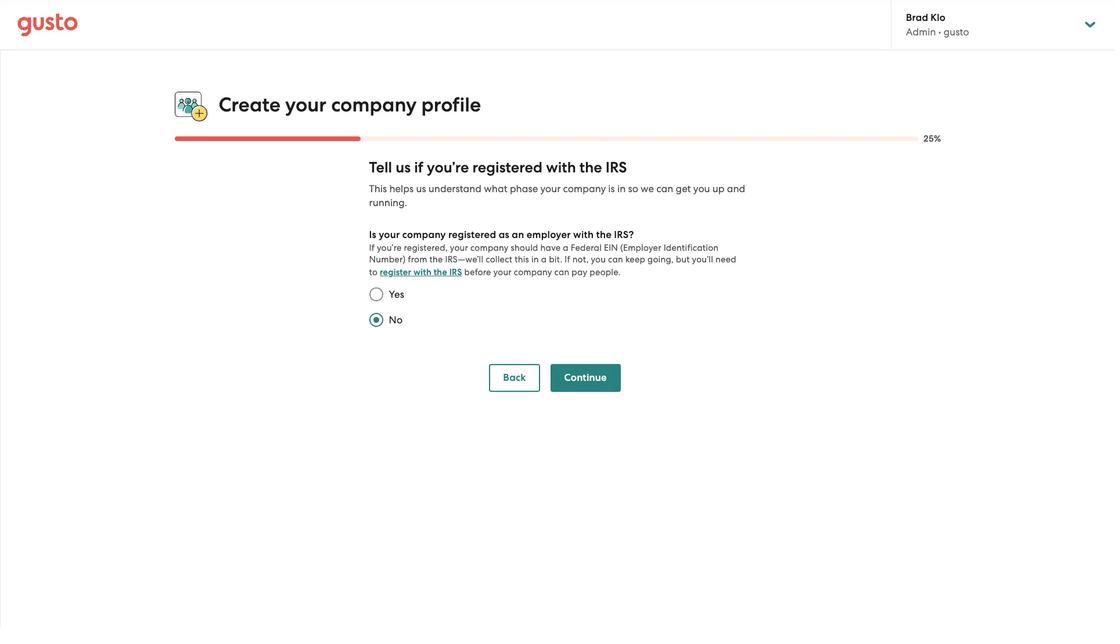 Task type: describe. For each thing, give the bounding box(es) containing it.
the up ein
[[596, 229, 612, 241]]

1 vertical spatial irs
[[449, 267, 462, 278]]

should
[[511, 243, 538, 253]]

this
[[369, 183, 387, 195]]

brad
[[906, 12, 928, 24]]

you inside this helps us understand what phase your company is in so we can get you up and running.
[[694, 183, 710, 195]]

get
[[676, 183, 691, 195]]

your right create
[[285, 93, 327, 117]]

company inside the if you're registered, your company should have a federal ein (employer identification number) from the irs—we'll collect this in a bit. if not, you can keep going, but you'll need to
[[471, 243, 509, 253]]

ein
[[604, 243, 618, 253]]

irs?
[[614, 229, 634, 241]]

0 vertical spatial you're
[[427, 159, 469, 177]]

continue button
[[550, 364, 621, 392]]

the down irs—we'll at the left top of page
[[434, 267, 447, 278]]

going,
[[648, 255, 674, 265]]

brad klo admin • gusto
[[906, 12, 969, 38]]

(employer
[[620, 243, 662, 253]]

but
[[676, 255, 690, 265]]

is your company registered as an employer with the irs?
[[369, 229, 634, 241]]

irs—we'll
[[445, 255, 484, 265]]

keep
[[626, 255, 645, 265]]

before
[[464, 267, 491, 278]]

us inside this helps us understand what phase your company is in so we can get you up and running.
[[416, 183, 426, 195]]

you're inside the if you're registered, your company should have a federal ein (employer identification number) from the irs—we'll collect this in a bit. if not, you can keep going, but you'll need to
[[377, 243, 402, 253]]

1 vertical spatial registered
[[448, 229, 496, 241]]

25%
[[924, 134, 941, 144]]

gusto
[[944, 26, 969, 38]]

continue
[[564, 372, 607, 384]]

the up this helps us understand what phase your company is in so we can get you up and running.
[[580, 159, 602, 177]]

company inside this helps us understand what phase your company is in so we can get you up and running.
[[563, 183, 606, 195]]

home image
[[17, 13, 78, 36]]

1 vertical spatial a
[[541, 255, 547, 265]]

this
[[515, 255, 529, 265]]

your down collect
[[494, 267, 512, 278]]

0 vertical spatial irs
[[606, 159, 627, 177]]

tell us if you're registered with the irs
[[369, 159, 627, 177]]

if you're registered, your company should have a federal ein (employer identification number) from the irs—we'll collect this in a bit. if not, you can keep going, but you'll need to
[[369, 243, 737, 278]]

your inside this helps us understand what phase your company is in so we can get you up and running.
[[541, 183, 561, 195]]

1 vertical spatial with
[[573, 229, 594, 241]]

tell
[[369, 159, 392, 177]]

so
[[628, 183, 638, 195]]

register
[[380, 267, 411, 278]]

need
[[716, 255, 737, 265]]

No radio
[[363, 307, 389, 333]]

1 vertical spatial if
[[565, 255, 570, 265]]

your right is at left top
[[379, 229, 400, 241]]

2 vertical spatial can
[[554, 267, 570, 278]]

from
[[408, 255, 427, 265]]



Task type: locate. For each thing, give the bounding box(es) containing it.
•
[[939, 26, 941, 38]]

0 horizontal spatial you
[[591, 255, 606, 265]]

if down is at left top
[[369, 243, 375, 253]]

an
[[512, 229, 524, 241]]

identification
[[664, 243, 719, 253]]

can right we
[[657, 183, 674, 195]]

your up irs—we'll at the left top of page
[[450, 243, 468, 253]]

0 vertical spatial if
[[369, 243, 375, 253]]

irs down irs—we'll at the left top of page
[[449, 267, 462, 278]]

0 horizontal spatial in
[[532, 255, 539, 265]]

not,
[[573, 255, 589, 265]]

you up people.
[[591, 255, 606, 265]]

and
[[727, 183, 745, 195]]

with up this helps us understand what phase your company is in so we can get you up and running.
[[546, 159, 576, 177]]

yes
[[389, 289, 404, 300]]

us left if at the left top of page
[[396, 159, 411, 177]]

0 vertical spatial us
[[396, 159, 411, 177]]

register with the irs link
[[380, 267, 462, 278]]

back link
[[489, 364, 540, 392]]

with down from
[[414, 267, 432, 278]]

0 horizontal spatial a
[[541, 255, 547, 265]]

1 horizontal spatial if
[[565, 255, 570, 265]]

0 horizontal spatial irs
[[449, 267, 462, 278]]

is
[[608, 183, 615, 195]]

understand
[[429, 183, 482, 195]]

1 horizontal spatial irs
[[606, 159, 627, 177]]

1 horizontal spatial you
[[694, 183, 710, 195]]

registered
[[473, 159, 543, 177], [448, 229, 496, 241]]

running.
[[369, 197, 407, 209]]

1 horizontal spatial can
[[608, 255, 623, 265]]

can inside the if you're registered, your company should have a federal ein (employer identification number) from the irs—we'll collect this in a bit. if not, you can keep going, but you'll need to
[[608, 255, 623, 265]]

the down "registered,"
[[430, 255, 443, 265]]

1 vertical spatial you
[[591, 255, 606, 265]]

you're up number)
[[377, 243, 402, 253]]

registered up irs—we'll at the left top of page
[[448, 229, 496, 241]]

us
[[396, 159, 411, 177], [416, 183, 426, 195]]

profile
[[421, 93, 481, 117]]

create your company profile
[[219, 93, 481, 117]]

can inside this helps us understand what phase your company is in so we can get you up and running.
[[657, 183, 674, 195]]

your
[[285, 93, 327, 117], [541, 183, 561, 195], [379, 229, 400, 241], [450, 243, 468, 253], [494, 267, 512, 278]]

in right this in the top left of the page
[[532, 255, 539, 265]]

1 vertical spatial you're
[[377, 243, 402, 253]]

to
[[369, 267, 378, 278]]

back
[[503, 372, 526, 384]]

if
[[369, 243, 375, 253], [565, 255, 570, 265]]

0 horizontal spatial if
[[369, 243, 375, 253]]

can down ein
[[608, 255, 623, 265]]

register with the irs before your company can pay people.
[[380, 267, 621, 278]]

with
[[546, 159, 576, 177], [573, 229, 594, 241], [414, 267, 432, 278]]

phase
[[510, 183, 538, 195]]

1 horizontal spatial you're
[[427, 159, 469, 177]]

what
[[484, 183, 508, 195]]

with up "federal"
[[573, 229, 594, 241]]

the inside the if you're registered, your company should have a federal ein (employer identification number) from the irs—we'll collect this in a bit. if not, you can keep going, but you'll need to
[[430, 255, 443, 265]]

1 vertical spatial in
[[532, 255, 539, 265]]

have
[[541, 243, 561, 253]]

no
[[389, 314, 403, 326]]

a left "bit."
[[541, 255, 547, 265]]

collect
[[486, 255, 513, 265]]

up
[[713, 183, 725, 195]]

in right is on the top
[[617, 183, 626, 195]]

Yes radio
[[363, 282, 389, 307]]

registered up what
[[473, 159, 543, 177]]

you left up
[[694, 183, 710, 195]]

you'll
[[692, 255, 713, 265]]

1 vertical spatial us
[[416, 183, 426, 195]]

0 horizontal spatial you're
[[377, 243, 402, 253]]

0 vertical spatial you
[[694, 183, 710, 195]]

your right 'phase'
[[541, 183, 561, 195]]

you're up understand
[[427, 159, 469, 177]]

2 horizontal spatial can
[[657, 183, 674, 195]]

0 vertical spatial in
[[617, 183, 626, 195]]

registered,
[[404, 243, 448, 253]]

0 vertical spatial a
[[563, 243, 569, 253]]

pay
[[572, 267, 588, 278]]

employer
[[527, 229, 571, 241]]

bit.
[[549, 255, 563, 265]]

2 vertical spatial with
[[414, 267, 432, 278]]

1 vertical spatial can
[[608, 255, 623, 265]]

1 horizontal spatial in
[[617, 183, 626, 195]]

you inside the if you're registered, your company should have a federal ein (employer identification number) from the irs—we'll collect this in a bit. if not, you can keep going, but you'll need to
[[591, 255, 606, 265]]

your inside the if you're registered, your company should have a federal ein (employer identification number) from the irs—we'll collect this in a bit. if not, you can keep going, but you'll need to
[[450, 243, 468, 253]]

us right "helps"
[[416, 183, 426, 195]]

1 horizontal spatial us
[[416, 183, 426, 195]]

federal
[[571, 243, 602, 253]]

this helps us understand what phase your company is in so we can get you up and running.
[[369, 183, 745, 209]]

if right "bit."
[[565, 255, 570, 265]]

0 vertical spatial with
[[546, 159, 576, 177]]

as
[[499, 229, 509, 241]]

in inside this helps us understand what phase your company is in so we can get you up and running.
[[617, 183, 626, 195]]

1 horizontal spatial a
[[563, 243, 569, 253]]

can
[[657, 183, 674, 195], [608, 255, 623, 265], [554, 267, 570, 278]]

number)
[[369, 255, 406, 265]]

a right have
[[563, 243, 569, 253]]

irs
[[606, 159, 627, 177], [449, 267, 462, 278]]

0 horizontal spatial us
[[396, 159, 411, 177]]

a
[[563, 243, 569, 253], [541, 255, 547, 265]]

company
[[331, 93, 417, 117], [563, 183, 606, 195], [402, 229, 446, 241], [471, 243, 509, 253], [514, 267, 552, 278]]

in
[[617, 183, 626, 195], [532, 255, 539, 265]]

0 horizontal spatial can
[[554, 267, 570, 278]]

you're
[[427, 159, 469, 177], [377, 243, 402, 253]]

you
[[694, 183, 710, 195], [591, 255, 606, 265]]

0 vertical spatial can
[[657, 183, 674, 195]]

if
[[414, 159, 424, 177]]

create
[[219, 93, 281, 117]]

irs up is on the top
[[606, 159, 627, 177]]

klo
[[931, 12, 946, 24]]

in inside the if you're registered, your company should have a federal ein (employer identification number) from the irs—we'll collect this in a bit. if not, you can keep going, but you'll need to
[[532, 255, 539, 265]]

0 vertical spatial registered
[[473, 159, 543, 177]]

admin
[[906, 26, 936, 38]]

we
[[641, 183, 654, 195]]

people.
[[590, 267, 621, 278]]

helps
[[389, 183, 414, 195]]

the
[[580, 159, 602, 177], [596, 229, 612, 241], [430, 255, 443, 265], [434, 267, 447, 278]]

can down "bit."
[[554, 267, 570, 278]]

is
[[369, 229, 376, 241]]



Task type: vqa. For each thing, say whether or not it's contained in the screenshot.
Reports
no



